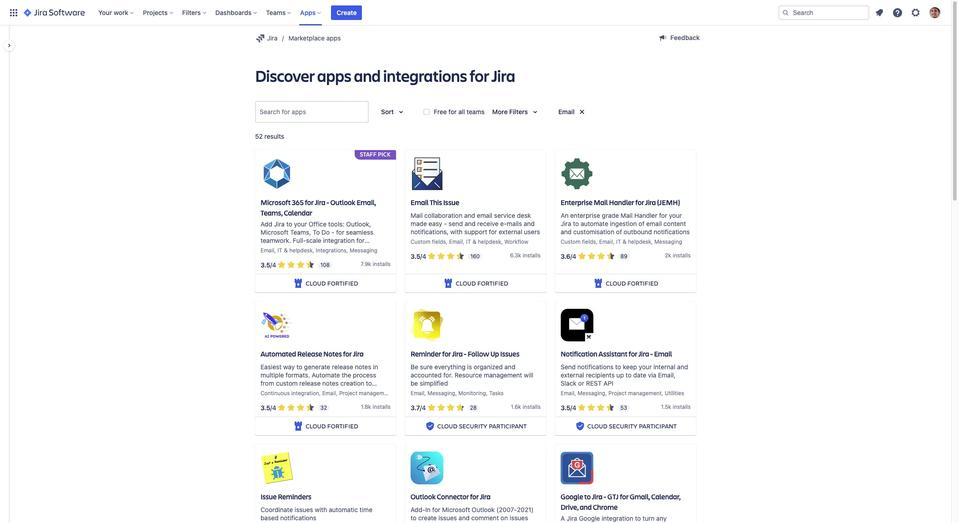 Task type: vqa. For each thing, say whether or not it's contained in the screenshot.


Task type: describe. For each thing, give the bounding box(es) containing it.
based
[[261, 514, 279, 522]]

for inside an enterprise grade mail handler for your jira to automate ingestion of email content and customisation of outbound notifications custom fields , email , it & helpdesk , messaging
[[659, 212, 668, 219]]

users
[[524, 228, 540, 236]]

project inside send notifications to keep your internal and external recipients up to date via email, slack or rest api email , messaging , project management , utilities
[[609, 390, 627, 397]]

dashboards button
[[213, 5, 261, 20]]

integrations
[[383, 65, 467, 86]]

up
[[491, 349, 499, 359]]

for up teams
[[470, 65, 489, 86]]

for up ingestion
[[636, 198, 645, 207]]

outbound
[[624, 228, 652, 236]]

cloud fortified app badge image for enterprise mail handler for jira (jemh)
[[593, 278, 604, 289]]

discover apps and integrations for jira
[[255, 65, 515, 86]]

for inside add-in for microsoft outlook (2007-2021) to create issues and comment on issues directly from your e-mails
[[433, 506, 441, 514]]

notification assistant for jira - email image
[[561, 309, 594, 342]]

cloud for automated release notes for jira
[[306, 422, 326, 430]]

fortified for automated release notes for jira
[[327, 422, 358, 430]]

organized
[[474, 363, 503, 371]]

outlook,
[[346, 220, 371, 228]]

/ for automated release notes for jira
[[270, 404, 272, 412]]

helpdesk inside an enterprise grade mail handler for your jira to automate ingestion of email content and customisation of outbound notifications custom fields , email , it & helpdesk , messaging
[[628, 239, 652, 245]]

continuous integration , email , project management
[[261, 390, 393, 397]]

apps for marketplace
[[327, 34, 341, 42]]

feedback button
[[653, 30, 706, 45]]

marketplace apps link
[[289, 33, 341, 44]]

email inside mail collaboration and email service desk made easy - send and receive e-mails and notifications, with support for external users custom fields , email , it & helpdesk , workflow
[[449, 239, 463, 245]]

email this issue
[[411, 198, 460, 207]]

outlook inside add-in for microsoft outlook (2007-2021) to create issues and comment on issues directly from your e-mails
[[472, 506, 495, 514]]

enterprise
[[571, 212, 601, 219]]

resource
[[455, 371, 482, 379]]

teams, inside add jira to your office tools: outlook, microsoft teams, to do - for seamless teamwork. full-scale integration for microsoft 365
[[290, 229, 311, 236]]

notifications inside send notifications to keep your internal and external recipients up to date via email, slack or rest api email , messaging , project management , utilities
[[578, 363, 614, 371]]

and inside add-in for microsoft outlook (2007-2021) to create issues and comment on issues directly from your e-mails
[[459, 514, 470, 522]]

jira up comment
[[480, 492, 491, 501]]

easiest way to generate release notes in multiple formats. automate the process from custom release notes creation to distribution
[[261, 363, 378, 395]]

with inside mail collaboration and email service desk made easy - send and receive e-mails and notifications, with support for external users custom fields , email , it & helpdesk , workflow
[[451, 228, 463, 236]]

notifications inside coordinate issues with automatic time based notifications
[[280, 514, 317, 522]]

160
[[471, 253, 480, 260]]

1 horizontal spatial of
[[639, 220, 645, 228]]

for inside mail collaboration and email service desk made easy - send and receive e-mails and notifications, with support for external users custom fields , email , it & helpdesk , workflow
[[489, 228, 497, 236]]

in
[[373, 363, 378, 371]]

appswitcher icon image
[[8, 7, 19, 18]]

email this issue image
[[411, 158, 444, 190]]

slack
[[561, 380, 577, 387]]

apps button
[[298, 5, 325, 20]]

email, inside microsoft 365 for jira - outlook email, teams, calendar
[[357, 198, 376, 207]]

cloud fortified for email this issue
[[456, 279, 509, 288]]

0 horizontal spatial management
[[359, 390, 393, 397]]

easiest
[[261, 363, 282, 371]]

drive,
[[561, 502, 579, 512]]

microsoft 365 for jira - outlook email, teams, calendar
[[261, 198, 376, 218]]

results
[[265, 132, 284, 140]]

2k
[[665, 252, 672, 259]]

remove selected image
[[577, 106, 588, 117]]

custom
[[276, 380, 298, 387]]

staff
[[360, 150, 377, 159]]

made
[[411, 220, 427, 228]]

add-
[[411, 506, 426, 514]]

with inside coordinate issues with automatic time based notifications
[[315, 506, 327, 514]]

up
[[617, 371, 624, 379]]

- inside add jira to your office tools: outlook, microsoft teams, to do - for seamless teamwork. full-scale integration for microsoft 365
[[332, 229, 335, 236]]

add jira to your office tools: outlook, microsoft teams, to do - for seamless teamwork. full-scale integration for microsoft 365
[[261, 220, 374, 253]]

apps
[[300, 8, 316, 16]]

cloud fortified app badge image
[[443, 278, 454, 289]]

issues
[[500, 349, 520, 359]]

automate
[[581, 220, 609, 228]]

office
[[309, 220, 327, 228]]

3.5 / 4 for microsoft 365 for jira - outlook email, teams, calendar
[[261, 261, 276, 269]]

0 vertical spatial release
[[332, 363, 353, 371]]

mails inside mail collaboration and email service desk made easy - send and receive e-mails and notifications, with support for external users custom fields , email , it & helpdesk , workflow
[[507, 220, 522, 228]]

and inside google to jira - gtj for gmail, calendar, drive, and chrome
[[580, 502, 592, 512]]

, down the automate
[[336, 390, 338, 397]]

jira inside microsoft 365 for jira - outlook email, teams, calendar
[[315, 198, 326, 207]]

be
[[411, 363, 419, 371]]

outlook connector for jira image
[[411, 452, 444, 485]]

on
[[501, 514, 508, 522]]

1.8k install s
[[361, 404, 391, 411]]

in
[[426, 506, 431, 514]]

email inside an enterprise grade mail handler for your jira to automate ingestion of email content and customisation of outbound notifications custom fields , email , it & helpdesk , messaging
[[600, 239, 613, 245]]

jira up 'date' on the bottom right
[[639, 349, 650, 359]]

1.6k install s
[[511, 404, 541, 411]]

, up 32
[[319, 390, 321, 397]]

projects button
[[140, 5, 177, 20]]

all
[[459, 108, 465, 115]]

helpdesk inside mail collaboration and email service desk made easy - send and receive e-mails and notifications, with support for external users custom fields , email , it & helpdesk , workflow
[[478, 239, 502, 245]]

assistant
[[599, 349, 628, 359]]

notifications image
[[874, 7, 885, 18]]

simplified
[[420, 380, 448, 387]]

jira down any
[[657, 523, 668, 523]]

install for enterprise mail handler for jira (jemh)
[[673, 252, 688, 259]]

, down simplified
[[425, 390, 426, 397]]

full-
[[293, 237, 306, 245]]

4 for notification assistant for jira - email
[[573, 404, 577, 412]]

automated release notes for jira image
[[261, 309, 293, 342]]

, left tasks
[[486, 390, 488, 397]]

create button
[[331, 5, 362, 20]]

email left this
[[411, 198, 429, 207]]

jira up process
[[353, 349, 364, 359]]

0 horizontal spatial handler
[[609, 198, 635, 207]]

0 horizontal spatial integration
[[292, 390, 319, 397]]

be
[[411, 380, 418, 387]]

jira down teams
[[267, 34, 278, 42]]

is
[[467, 363, 472, 371]]

, down slack
[[575, 390, 576, 397]]

jira left (jemh)
[[646, 198, 656, 207]]

fields inside mail collaboration and email service desk made easy - send and receive e-mails and notifications, with support for external users custom fields , email , it & helpdesk , workflow
[[432, 239, 446, 245]]

sidebar navigation image
[[0, 36, 20, 55]]

for up add-in for microsoft outlook (2007-2021) to create issues and comment on issues directly from your e-mails
[[470, 492, 479, 501]]

email left remove selected image
[[559, 108, 575, 116]]

microsoft inside add-in for microsoft outlook (2007-2021) to create issues and comment on issues directly from your e-mails
[[442, 506, 470, 514]]

, down api
[[606, 390, 607, 397]]

email up the internal
[[654, 349, 672, 359]]

content,
[[561, 523, 585, 523]]

for up keep
[[629, 349, 638, 359]]

staff pick
[[360, 150, 391, 159]]

scale
[[306, 237, 322, 245]]

& inside mail collaboration and email service desk made easy - send and receive e-mails and notifications, with support for external users custom fields , email , it & helpdesk , workflow
[[473, 239, 477, 245]]

your inside an enterprise grade mail handler for your jira to automate ingestion of email content and customisation of outbound notifications custom fields , email , it & helpdesk , messaging
[[669, 212, 682, 219]]

issues inside coordinate issues with automatic time based notifications
[[295, 506, 313, 514]]

to up up
[[616, 363, 622, 371]]

to down keep
[[626, 371, 632, 379]]

, down teamwork.
[[274, 247, 276, 254]]

4 for reminder for jira - follow up issues
[[422, 404, 426, 412]]

fortified for email this issue
[[478, 279, 509, 288]]

jira inside an enterprise grade mail handler for your jira to automate ingestion of email content and customisation of outbound notifications custom fields , email , it & helpdesk , messaging
[[561, 220, 572, 228]]

automated release notes for jira
[[261, 349, 364, 359]]

add-in for microsoft outlook (2007-2021) to create issues and comment on issues directly from your e-mails
[[411, 506, 534, 523]]

messaging inside send notifications to keep your internal and external recipients up to date via email, slack or rest api email , messaging , project management , utilities
[[578, 390, 606, 397]]

3.5 for notification assistant for jira - email
[[561, 404, 571, 412]]

to inside an enterprise grade mail handler for your jira to automate ingestion of email content and customisation of outbound notifications custom fields , email , it & helpdesk , messaging
[[573, 220, 579, 228]]

creation
[[341, 380, 364, 387]]

3.5 for automated release notes for jira
[[261, 404, 270, 412]]

email up 32
[[322, 390, 336, 397]]

security for for
[[609, 422, 638, 430]]

, down seamless
[[347, 247, 348, 254]]

everything
[[435, 363, 466, 371]]

- inside microsoft 365 for jira - outlook email, teams, calendar
[[327, 198, 329, 207]]

for inside google to jira - gtj for gmail, calendar, drive, and chrome
[[620, 492, 629, 501]]

google to jira - gtj for gmail, calendar, drive, and chrome image
[[561, 452, 594, 485]]

- inside google to jira - gtj for gmail, calendar, drive, and chrome
[[604, 492, 607, 501]]

- up 'via'
[[651, 349, 653, 359]]

4 for email this issue
[[422, 252, 426, 260]]

/ for microsoft 365 for jira - outlook email, teams, calendar
[[270, 261, 272, 269]]

, left utilities
[[662, 390, 664, 397]]

Search for apps field
[[257, 104, 367, 120]]

email inside an enterprise grade mail handler for your jira to automate ingestion of email content and customisation of outbound notifications custom fields , email , it & helpdesk , messaging
[[647, 220, 662, 228]]

cloud security participant for jira
[[588, 422, 677, 430]]

participant for email
[[639, 422, 677, 430]]

/ for email this issue
[[421, 252, 422, 260]]

1 horizontal spatial issues
[[439, 514, 457, 522]]

install for automated release notes for jira
[[373, 404, 388, 411]]

chrome
[[593, 502, 618, 512]]

and inside be sure everything is organized and accounted for. resource management will be  simplified email , messaging , monitoring , tasks
[[505, 363, 516, 371]]

workflow
[[505, 239, 529, 245]]

notifications inside an enterprise grade mail handler for your jira to automate ingestion of email content and customisation of outbound notifications custom fields , email , it & helpdesk , messaging
[[654, 228, 690, 236]]

install for reminder for jira - follow up issues
[[523, 404, 538, 411]]

, down notifications,
[[446, 239, 448, 245]]

, down scale
[[313, 247, 314, 254]]

microsoft up teamwork.
[[261, 229, 289, 236]]

into
[[644, 523, 655, 523]]

1 horizontal spatial notes
[[355, 363, 371, 371]]

utilities
[[665, 390, 685, 397]]

and inside a jira google integration to turn any content, email, and meeting into jira issues
[[606, 523, 617, 523]]

send
[[561, 363, 576, 371]]

0 horizontal spatial it
[[278, 247, 283, 254]]

your profile and settings image
[[930, 7, 941, 18]]

reminder
[[411, 349, 441, 359]]

, down ingestion
[[613, 239, 615, 245]]

1.8k
[[361, 404, 371, 411]]

jira up the everything
[[452, 349, 463, 359]]

email down teamwork.
[[261, 247, 274, 254]]

external inside send notifications to keep your internal and external recipients up to date via email, slack or rest api email , messaging , project management , utilities
[[561, 371, 585, 379]]

install for microsoft 365 for jira - outlook email, teams, calendar
[[373, 261, 388, 268]]

3.7
[[411, 404, 420, 412]]

microsoft down teamwork.
[[261, 245, 289, 253]]

, left monitoring on the bottom
[[456, 390, 457, 397]]

and inside send notifications to keep your internal and external recipients up to date via email, slack or rest api email , messaging , project management , utilities
[[678, 363, 688, 371]]

add
[[261, 220, 272, 228]]

calendar,
[[652, 492, 681, 501]]

custom inside an enterprise grade mail handler for your jira to automate ingestion of email content and customisation of outbound notifications custom fields , email , it & helpdesk , messaging
[[561, 239, 581, 245]]

7.9k
[[361, 261, 371, 268]]

7.9k install s
[[361, 261, 391, 268]]

jira inside add jira to your office tools: outlook, microsoft teams, to do - for seamless teamwork. full-scale integration for microsoft 365
[[274, 220, 285, 228]]

collaboration
[[425, 212, 463, 219]]

for right notes
[[343, 349, 352, 359]]

microsoft 365 for jira - outlook email, teams, calendar image
[[261, 158, 293, 190]]

, left the workflow
[[502, 239, 503, 245]]

apps for discover
[[317, 65, 352, 86]]

for down seamless
[[357, 237, 365, 245]]

0 horizontal spatial helpdesk
[[289, 247, 313, 254]]

/ for notification assistant for jira - email
[[571, 404, 573, 412]]

your inside send notifications to keep your internal and external recipients up to date via email, slack or rest api email , messaging , project management , utilities
[[639, 363, 652, 371]]

to up formats.
[[297, 363, 303, 371]]

custom inside mail collaboration and email service desk made easy - send and receive e-mails and notifications, with support for external users custom fields , email , it & helpdesk , workflow
[[411, 239, 431, 245]]

, down support
[[463, 239, 465, 245]]

to
[[313, 229, 320, 236]]

filters inside dropdown button
[[182, 8, 201, 16]]

tasks
[[489, 390, 504, 397]]

s for enterprise mail handler for jira (jemh)
[[688, 252, 691, 259]]

participant for up
[[489, 422, 527, 430]]

handler inside an enterprise grade mail handler for your jira to automate ingestion of email content and customisation of outbound notifications custom fields , email , it & helpdesk , messaging
[[635, 212, 658, 219]]



Task type: locate. For each thing, give the bounding box(es) containing it.
notes down the automate
[[323, 380, 339, 387]]

microsoft inside microsoft 365 for jira - outlook email, teams, calendar
[[261, 198, 291, 207]]

2 vertical spatial notifications
[[280, 514, 317, 522]]

teams button
[[264, 5, 295, 20]]

send notifications to keep your internal and external recipients up to date via email, slack or rest api email , messaging , project management , utilities
[[561, 363, 688, 397]]

1 horizontal spatial email
[[647, 220, 662, 228]]

to inside google to jira - gtj for gmail, calendar, drive, and chrome
[[585, 492, 591, 501]]

from inside easiest way to generate release notes in multiple formats. automate the process from custom release notes creation to distribution
[[261, 380, 274, 387]]

for left all
[[449, 108, 457, 115]]

of down ingestion
[[616, 228, 622, 236]]

email inside be sure everything is organized and accounted for. resource management will be  simplified email , messaging , monitoring , tasks
[[411, 390, 425, 397]]

4 right 3.7
[[422, 404, 426, 412]]

1 vertical spatial issue
[[261, 492, 277, 501]]

1 horizontal spatial project
[[609, 390, 627, 397]]

teams, inside microsoft 365 for jira - outlook email, teams, calendar
[[261, 208, 283, 218]]

outlook up comment
[[472, 506, 495, 514]]

install right "1.5k"
[[673, 404, 688, 411]]

1 vertical spatial e-
[[465, 522, 471, 523]]

issue up coordinate
[[261, 492, 277, 501]]

3.5 down continuous
[[261, 404, 270, 412]]

fortified down 108
[[327, 279, 358, 288]]

fortified
[[327, 279, 358, 288], [478, 279, 509, 288], [628, 279, 659, 288], [327, 422, 358, 430]]

s for reminder for jira - follow up issues
[[538, 404, 541, 411]]

integration up integrations
[[323, 237, 355, 245]]

1 cloud from the left
[[438, 422, 458, 430]]

4 for enterprise mail handler for jira (jemh)
[[573, 252, 577, 260]]

fortified down the 89
[[628, 279, 659, 288]]

email, inside send notifications to keep your internal and external recipients up to date via email, slack or rest api email , messaging , project management , utilities
[[658, 371, 676, 379]]

to left the gtj
[[585, 492, 591, 501]]

notification assistant for jira - email
[[561, 349, 672, 359]]

and inside an enterprise grade mail handler for your jira to automate ingestion of email content and customisation of outbound notifications custom fields , email , it & helpdesk , messaging
[[561, 228, 572, 236]]

0 horizontal spatial cloud
[[438, 422, 458, 430]]

2 participant from the left
[[639, 422, 677, 430]]

3.7 / 4
[[411, 404, 426, 412]]

mails down comment
[[471, 522, 486, 523]]

, down customisation
[[596, 239, 598, 245]]

for down the receive
[[489, 228, 497, 236]]

,
[[446, 239, 448, 245], [463, 239, 465, 245], [502, 239, 503, 245], [596, 239, 598, 245], [613, 239, 615, 245], [652, 239, 653, 245], [274, 247, 276, 254], [313, 247, 314, 254], [347, 247, 348, 254], [319, 390, 321, 397], [336, 390, 338, 397], [425, 390, 426, 397], [456, 390, 457, 397], [486, 390, 488, 397], [575, 390, 576, 397], [606, 390, 607, 397], [662, 390, 664, 397]]

s for microsoft 365 for jira - outlook email, teams, calendar
[[388, 261, 391, 268]]

enterprise mail handler for jira (jemh) image
[[561, 158, 594, 190]]

install for notification assistant for jira - email
[[673, 404, 688, 411]]

desk
[[517, 212, 531, 219]]

outlook inside microsoft 365 for jira - outlook email, teams, calendar
[[330, 198, 356, 207]]

email, up outlook,
[[357, 198, 376, 207]]

0 vertical spatial email,
[[357, 198, 376, 207]]

1 horizontal spatial filters
[[510, 108, 528, 116]]

notes
[[355, 363, 371, 371], [323, 380, 339, 387]]

jira up chrome
[[592, 492, 603, 501]]

0 vertical spatial with
[[451, 228, 463, 236]]

2 horizontal spatial mail
[[621, 212, 633, 219]]

cloud down 32
[[306, 422, 326, 430]]

1 participant from the left
[[489, 422, 527, 430]]

helpdesk
[[478, 239, 502, 245], [628, 239, 652, 245], [289, 247, 313, 254]]

formats.
[[286, 371, 310, 379]]

google
[[561, 492, 584, 501], [579, 515, 600, 522]]

management inside send notifications to keep your internal and external recipients up to date via email, slack or rest api email , messaging , project management , utilities
[[629, 390, 662, 397]]

mail
[[594, 198, 608, 207], [411, 212, 423, 219], [621, 212, 633, 219]]

2 horizontal spatial &
[[623, 239, 627, 245]]

3.6
[[561, 252, 571, 260]]

marketplace apps
[[289, 34, 341, 42]]

/
[[421, 252, 422, 260], [571, 252, 573, 260], [270, 261, 272, 269], [270, 404, 272, 412], [420, 404, 422, 412], [571, 404, 573, 412]]

1 horizontal spatial handler
[[635, 212, 658, 219]]

and
[[354, 65, 381, 86], [464, 212, 475, 219], [465, 220, 476, 228], [524, 220, 535, 228], [561, 228, 572, 236], [505, 363, 516, 371], [678, 363, 688, 371], [580, 502, 592, 512], [459, 514, 470, 522], [606, 523, 617, 523]]

messaging inside an enterprise grade mail handler for your jira to automate ingestion of email content and customisation of outbound notifications custom fields , email , it & helpdesk , messaging
[[655, 239, 683, 245]]

email , it & helpdesk , integrations , messaging
[[261, 247, 378, 254]]

it inside an enterprise grade mail handler for your jira to automate ingestion of email content and customisation of outbound notifications custom fields , email , it & helpdesk , messaging
[[616, 239, 621, 245]]

- left the gtj
[[604, 492, 607, 501]]

management down 'date' on the bottom right
[[629, 390, 662, 397]]

install right '6.3k'
[[523, 252, 538, 259]]

1 horizontal spatial participant
[[639, 422, 677, 430]]

3.5 / 4 for email this issue
[[411, 252, 426, 260]]

it inside mail collaboration and email service desk made easy - send and receive e-mails and notifications, with support for external users custom fields , email , it & helpdesk , workflow
[[466, 239, 471, 245]]

via
[[648, 371, 657, 379]]

your up 'date' on the bottom right
[[639, 363, 652, 371]]

custom down notifications,
[[411, 239, 431, 245]]

ingestion
[[610, 220, 637, 228]]

email up the receive
[[477, 212, 493, 219]]

1 fields from the left
[[432, 239, 446, 245]]

issue
[[443, 198, 460, 207], [261, 492, 277, 501]]

- left follow
[[464, 349, 467, 359]]

3.5 / 4 for notification assistant for jira - email
[[561, 404, 577, 412]]

directly
[[411, 522, 433, 523]]

connector
[[437, 492, 469, 501]]

1 horizontal spatial integration
[[323, 237, 355, 245]]

a
[[561, 515, 565, 522]]

notifications down 'content'
[[654, 228, 690, 236]]

365 inside microsoft 365 for jira - outlook email, teams, calendar
[[292, 198, 304, 207]]

coordinate issues with automatic time based notifications
[[261, 506, 373, 522]]

teams
[[467, 108, 485, 115]]

cloud right cloud fortified app badge image
[[456, 279, 476, 288]]

- up tools:
[[327, 198, 329, 207]]

365 inside add jira to your office tools: outlook, microsoft teams, to do - for seamless teamwork. full-scale integration for microsoft 365
[[290, 245, 302, 253]]

1 vertical spatial outlook
[[411, 492, 436, 501]]

cloud fortified down 108
[[306, 279, 358, 288]]

the
[[342, 371, 351, 379]]

4 down continuous
[[272, 404, 276, 412]]

0 horizontal spatial email,
[[357, 198, 376, 207]]

0 horizontal spatial from
[[261, 380, 274, 387]]

2 horizontal spatial issues
[[510, 514, 528, 522]]

pick
[[378, 150, 391, 159]]

helpdesk down support
[[478, 239, 502, 245]]

cloud fortified for enterprise mail handler for jira (jemh)
[[606, 279, 659, 288]]

0 horizontal spatial issues
[[295, 506, 313, 514]]

2 cloud from the left
[[588, 422, 608, 430]]

follow
[[468, 349, 490, 359]]

0 vertical spatial outlook
[[330, 198, 356, 207]]

s for notification assistant for jira - email
[[688, 404, 691, 411]]

google inside google to jira - gtj for gmail, calendar, drive, and chrome
[[561, 492, 584, 501]]

2 security from the left
[[609, 422, 638, 430]]

outlook
[[330, 198, 356, 207], [411, 492, 436, 501], [472, 506, 495, 514]]

3.5 for email this issue
[[411, 252, 421, 260]]

& up the 89
[[623, 239, 627, 245]]

4 right 3.6
[[573, 252, 577, 260]]

0 horizontal spatial notifications
[[280, 514, 317, 522]]

easy
[[429, 220, 442, 228]]

1 horizontal spatial with
[[451, 228, 463, 236]]

1 custom from the left
[[411, 239, 431, 245]]

security for jira
[[459, 422, 488, 430]]

1 vertical spatial notes
[[323, 380, 339, 387]]

e- inside mail collaboration and email service desk made easy - send and receive e-mails and notifications, with support for external users custom fields , email , it & helpdesk , workflow
[[501, 220, 507, 228]]

customisation
[[574, 228, 615, 236]]

jira software image
[[24, 7, 85, 18], [24, 7, 85, 18]]

management inside be sure everything is organized and accounted for. resource management will be  simplified email , messaging , monitoring , tasks
[[484, 371, 522, 379]]

0 vertical spatial email
[[477, 212, 493, 219]]

your inside add-in for microsoft outlook (2007-2021) to create issues and comment on issues directly from your e-mails
[[450, 522, 463, 523]]

jira up office
[[315, 198, 326, 207]]

52 results
[[255, 132, 284, 140]]

0 vertical spatial google
[[561, 492, 584, 501]]

1 project from the left
[[339, 390, 358, 397]]

integration inside a jira google integration to turn any content, email, and meeting into jira issues
[[602, 515, 634, 522]]

2 horizontal spatial helpdesk
[[628, 239, 652, 245]]

0 horizontal spatial &
[[284, 247, 288, 254]]

0 vertical spatial notifications
[[654, 228, 690, 236]]

cloud
[[438, 422, 458, 430], [588, 422, 608, 430]]

2 custom from the left
[[561, 239, 581, 245]]

email inside mail collaboration and email service desk made easy - send and receive e-mails and notifications, with support for external users custom fields , email , it & helpdesk , workflow
[[477, 212, 493, 219]]

0 horizontal spatial mails
[[471, 522, 486, 523]]

1 horizontal spatial &
[[473, 239, 477, 245]]

service
[[494, 212, 516, 219]]

for
[[470, 65, 489, 86], [449, 108, 457, 115], [305, 198, 314, 207], [636, 198, 645, 207], [659, 212, 668, 219], [489, 228, 497, 236], [336, 229, 345, 236], [357, 237, 365, 245], [343, 349, 352, 359], [442, 349, 451, 359], [629, 349, 638, 359], [470, 492, 479, 501], [620, 492, 629, 501], [433, 506, 441, 514]]

cloud fortified for automated release notes for jira
[[306, 422, 358, 430]]

s right '6.3k'
[[538, 252, 541, 259]]

- inside mail collaboration and email service desk made easy - send and receive e-mails and notifications, with support for external users custom fields , email , it & helpdesk , workflow
[[444, 220, 447, 228]]

integration down formats.
[[292, 390, 319, 397]]

cloud for email this issue
[[456, 279, 476, 288]]

seamless
[[346, 229, 374, 236]]

1.5k install s
[[661, 404, 691, 411]]

1 vertical spatial external
[[561, 371, 585, 379]]

your down calendar
[[294, 220, 307, 228]]

1 horizontal spatial release
[[332, 363, 353, 371]]

53
[[621, 404, 628, 411]]

process
[[353, 371, 376, 379]]

reminder for jira - follow up issues image
[[411, 309, 444, 342]]

s for automated release notes for jira
[[388, 404, 391, 411]]

cloud fortified app badge image
[[293, 278, 304, 289], [593, 278, 604, 289], [293, 421, 304, 432]]

(2007-
[[497, 506, 517, 514]]

notification
[[561, 349, 598, 359]]

release down formats.
[[300, 380, 321, 387]]

1 horizontal spatial mails
[[507, 220, 522, 228]]

1 horizontal spatial outlook
[[411, 492, 436, 501]]

jira right the 'add'
[[274, 220, 285, 228]]

1 horizontal spatial cloud
[[588, 422, 608, 430]]

cloud down simplified
[[438, 422, 458, 430]]

s for email this issue
[[538, 252, 541, 259]]

4 for automated release notes for jira
[[272, 404, 276, 412]]

e- down service
[[501, 220, 507, 228]]

it down teamwork.
[[278, 247, 283, 254]]

0 horizontal spatial external
[[499, 228, 523, 236]]

filters right more
[[510, 108, 528, 116]]

notifications,
[[411, 228, 449, 236]]

to down enterprise
[[573, 220, 579, 228]]

1 cloud security participant from the left
[[438, 422, 527, 430]]

0 vertical spatial issue
[[443, 198, 460, 207]]

support
[[465, 228, 487, 236]]

1 horizontal spatial teams,
[[290, 229, 311, 236]]

apps right marketplace
[[327, 34, 341, 42]]

1 vertical spatial email,
[[658, 371, 676, 379]]

0 horizontal spatial participant
[[489, 422, 527, 430]]

jira up content,
[[567, 515, 578, 522]]

0 horizontal spatial mail
[[411, 212, 423, 219]]

3.5 / 4 down slack
[[561, 404, 577, 412]]

comment
[[472, 514, 499, 522]]

for up calendar
[[305, 198, 314, 207]]

calendar
[[284, 208, 312, 218]]

0 horizontal spatial security
[[459, 422, 488, 430]]

sure
[[420, 363, 433, 371]]

0 horizontal spatial email
[[477, 212, 493, 219]]

1 vertical spatial apps
[[317, 65, 352, 86]]

1 horizontal spatial security
[[609, 422, 638, 430]]

messaging up 7.9k
[[350, 247, 378, 254]]

Search field
[[779, 5, 870, 20]]

1 vertical spatial google
[[579, 515, 600, 522]]

project
[[339, 390, 358, 397], [609, 390, 627, 397]]

with down send
[[451, 228, 463, 236]]

it up the 89
[[616, 239, 621, 245]]

grade
[[602, 212, 619, 219]]

microsoft up the 'add'
[[261, 198, 291, 207]]

2 fields from the left
[[582, 239, 596, 245]]

cloud security participant for -
[[438, 422, 527, 430]]

28
[[470, 404, 477, 411]]

4 for microsoft 365 for jira - outlook email, teams, calendar
[[272, 261, 276, 269]]

1 vertical spatial of
[[616, 228, 622, 236]]

from down create
[[434, 522, 448, 523]]

0 horizontal spatial notes
[[323, 380, 339, 387]]

1 vertical spatial handler
[[635, 212, 658, 219]]

outlook connector for jira
[[411, 492, 491, 501]]

3.5 for microsoft 365 for jira - outlook email, teams, calendar
[[261, 261, 270, 269]]

1 vertical spatial email
[[647, 220, 662, 228]]

for right in
[[433, 506, 441, 514]]

work
[[114, 8, 128, 16]]

2 vertical spatial integration
[[602, 515, 634, 522]]

recipients
[[586, 371, 615, 379]]

cloud for enterprise mail handler for jira (jemh)
[[606, 279, 626, 288]]

do
[[322, 229, 330, 236]]

banner
[[0, 0, 952, 25]]

email down be
[[411, 390, 425, 397]]

2 horizontal spatial it
[[616, 239, 621, 245]]

3.6 / 4
[[561, 252, 577, 260]]

to down "add-"
[[411, 514, 417, 522]]

reminder for jira - follow up issues
[[411, 349, 520, 359]]

dashboards
[[215, 8, 252, 16]]

- down collaboration
[[444, 220, 447, 228]]

help image
[[893, 7, 904, 18]]

1 vertical spatial notifications
[[578, 363, 614, 371]]

6.3k
[[510, 252, 521, 259]]

cloud security participant down 28
[[438, 422, 527, 430]]

your inside add jira to your office tools: outlook, microsoft teams, to do - for seamless teamwork. full-scale integration for microsoft 365
[[294, 220, 307, 228]]

messaging inside be sure everything is organized and accounted for. resource management will be  simplified email , messaging , monitoring , tasks
[[428, 390, 456, 397]]

mail up "made"
[[411, 212, 423, 219]]

email,
[[357, 198, 376, 207], [658, 371, 676, 379]]

1 vertical spatial filters
[[510, 108, 528, 116]]

, down outbound
[[652, 239, 653, 245]]

external inside mail collaboration and email service desk made easy - send and receive e-mails and notifications, with support for external users custom fields , email , it & helpdesk , workflow
[[499, 228, 523, 236]]

1.6k
[[511, 404, 521, 411]]

receive
[[478, 220, 499, 228]]

1 horizontal spatial custom
[[561, 239, 581, 245]]

fortified for enterprise mail handler for jira (jemh)
[[628, 279, 659, 288]]

email inside send notifications to keep your internal and external recipients up to date via email, slack or rest api email , messaging , project management , utilities
[[561, 390, 575, 397]]

jira up more
[[492, 65, 515, 86]]

settings image
[[911, 7, 922, 18]]

notes
[[324, 349, 342, 359]]

cloud security participant down 53
[[588, 422, 677, 430]]

for up 'content'
[[659, 212, 668, 219]]

1 horizontal spatial helpdesk
[[478, 239, 502, 245]]

0 horizontal spatial e-
[[465, 522, 471, 523]]

1 horizontal spatial notifications
[[578, 363, 614, 371]]

0 horizontal spatial cloud security participant
[[438, 422, 527, 430]]

google to jira - gtj for gmail, calendar, drive, and chrome
[[561, 492, 681, 512]]

1 security from the left
[[459, 422, 488, 430]]

1 horizontal spatial external
[[561, 371, 585, 379]]

handler up grade
[[609, 198, 635, 207]]

3.5 / 4 for automated release notes for jira
[[261, 404, 276, 412]]

0 horizontal spatial release
[[300, 380, 321, 387]]

cloud fortified
[[306, 279, 358, 288], [456, 279, 509, 288], [606, 279, 659, 288], [306, 422, 358, 430]]

1 horizontal spatial issue
[[443, 198, 460, 207]]

issues right create
[[439, 514, 457, 522]]

integration up meeting
[[602, 515, 634, 522]]

0 vertical spatial apps
[[327, 34, 341, 42]]

e- inside add-in for microsoft outlook (2007-2021) to create issues and comment on issues directly from your e-mails
[[465, 522, 471, 523]]

(jemh)
[[657, 198, 681, 207]]

enterprise
[[561, 198, 593, 207]]

issues down the 2021)
[[510, 514, 528, 522]]

issues
[[295, 506, 313, 514], [439, 514, 457, 522], [510, 514, 528, 522]]

0 horizontal spatial outlook
[[330, 198, 356, 207]]

1 horizontal spatial e-
[[501, 220, 507, 228]]

0 vertical spatial 365
[[292, 198, 304, 207]]

gtj
[[608, 492, 619, 501]]

sort
[[381, 108, 394, 116]]

issue reminders image
[[261, 452, 293, 485]]

release up the
[[332, 363, 353, 371]]

3.5 / 4 down notifications,
[[411, 252, 426, 260]]

1 vertical spatial integration
[[292, 390, 319, 397]]

1 vertical spatial teams,
[[290, 229, 311, 236]]

from
[[261, 380, 274, 387], [434, 522, 448, 523]]

to inside add-in for microsoft outlook (2007-2021) to create issues and comment on issues directly from your e-mails
[[411, 514, 417, 522]]

2 cloud security participant from the left
[[588, 422, 677, 430]]

helpdesk down outbound
[[628, 239, 652, 245]]

outlook up tools:
[[330, 198, 356, 207]]

s right "1.5k"
[[688, 404, 691, 411]]

2 horizontal spatial outlook
[[472, 506, 495, 514]]

mail inside an enterprise grade mail handler for your jira to automate ingestion of email content and customisation of outbound notifications custom fields , email , it & helpdesk , messaging
[[621, 212, 633, 219]]

-
[[327, 198, 329, 207], [444, 220, 447, 228], [332, 229, 335, 236], [464, 349, 467, 359], [651, 349, 653, 359], [604, 492, 607, 501]]

or
[[579, 380, 585, 387]]

google inside a jira google integration to turn any content, email, and meeting into jira issues
[[579, 515, 600, 522]]

cloud down the 89
[[606, 279, 626, 288]]

& inside an enterprise grade mail handler for your jira to automate ingestion of email content and customisation of outbound notifications custom fields , email , it & helpdesk , messaging
[[623, 239, 627, 245]]

0 vertical spatial mails
[[507, 220, 522, 228]]

it down support
[[466, 239, 471, 245]]

security
[[459, 422, 488, 430], [609, 422, 638, 430]]

external up the workflow
[[499, 228, 523, 236]]

cloud fortified down 32
[[306, 422, 358, 430]]

jira inside google to jira - gtj for gmail, calendar, drive, and chrome
[[592, 492, 603, 501]]

1 vertical spatial release
[[300, 380, 321, 387]]

/ for enterprise mail handler for jira (jemh)
[[571, 252, 573, 260]]

mail inside mail collaboration and email service desk made easy - send and receive e-mails and notifications, with support for external users custom fields , email , it & helpdesk , workflow
[[411, 212, 423, 219]]

to down process
[[366, 380, 372, 387]]

for inside microsoft 365 for jira - outlook email, teams, calendar
[[305, 198, 314, 207]]

0 vertical spatial e-
[[501, 220, 507, 228]]

/ for reminder for jira - follow up issues
[[420, 404, 422, 412]]

1 horizontal spatial from
[[434, 522, 448, 523]]

0 vertical spatial filters
[[182, 8, 201, 16]]

cloud for assistant
[[588, 422, 608, 430]]

for down tools:
[[336, 229, 345, 236]]

install right the 1.8k in the bottom of the page
[[373, 404, 388, 411]]

api
[[604, 380, 614, 387]]

0 horizontal spatial custom
[[411, 239, 431, 245]]

cloud for for
[[438, 422, 458, 430]]

integration inside add jira to your office tools: outlook, microsoft teams, to do - for seamless teamwork. full-scale integration for microsoft 365
[[323, 237, 355, 245]]

free for all teams
[[434, 108, 485, 115]]

0 vertical spatial teams,
[[261, 208, 283, 218]]

to inside a jira google integration to turn any content, email, and meeting into jira issues
[[635, 515, 641, 522]]

0 horizontal spatial of
[[616, 228, 622, 236]]

1 vertical spatial mails
[[471, 522, 486, 523]]

fields down customisation
[[582, 239, 596, 245]]

0 horizontal spatial filters
[[182, 8, 201, 16]]

management
[[484, 371, 522, 379], [359, 390, 393, 397], [629, 390, 662, 397]]

to inside add jira to your office tools: outlook, microsoft teams, to do - for seamless teamwork. full-scale integration for microsoft 365
[[287, 220, 292, 228]]

an
[[561, 212, 569, 219]]

0 vertical spatial handler
[[609, 198, 635, 207]]

search image
[[783, 9, 790, 16]]

s right 2k on the right of page
[[688, 252, 691, 259]]

for up the everything
[[442, 349, 451, 359]]

distribution
[[261, 388, 294, 395]]

mails
[[507, 220, 522, 228], [471, 522, 486, 523]]

monitoring
[[459, 390, 486, 397]]

jira link
[[255, 33, 278, 44]]

2 horizontal spatial integration
[[602, 515, 634, 522]]

cloud down 108
[[306, 279, 326, 288]]

mails down desk
[[507, 220, 522, 228]]

project down api
[[609, 390, 627, 397]]

banner containing your work
[[0, 0, 952, 25]]

handler up outbound
[[635, 212, 658, 219]]

&
[[473, 239, 477, 245], [623, 239, 627, 245], [284, 247, 288, 254]]

install for email this issue
[[523, 252, 538, 259]]

email down customisation
[[600, 239, 613, 245]]

1 vertical spatial from
[[434, 522, 448, 523]]

1 horizontal spatial management
[[484, 371, 522, 379]]

apps down marketplace apps link
[[317, 65, 352, 86]]

0 horizontal spatial teams,
[[261, 208, 283, 218]]

cloud fortified app badge image for automated release notes for jira
[[293, 421, 304, 432]]

participant down the 1.6k
[[489, 422, 527, 430]]

1 horizontal spatial mail
[[594, 198, 608, 207]]

install right 7.9k
[[373, 261, 388, 268]]

2 horizontal spatial management
[[629, 390, 662, 397]]

0 horizontal spatial project
[[339, 390, 358, 397]]

108
[[320, 262, 330, 268]]

0 vertical spatial notes
[[355, 363, 371, 371]]

context icon image
[[255, 33, 266, 44], [255, 33, 266, 44]]

install
[[523, 252, 538, 259], [673, 252, 688, 259], [373, 261, 388, 268], [373, 404, 388, 411], [523, 404, 538, 411], [673, 404, 688, 411]]

fields inside an enterprise grade mail handler for your jira to automate ingestion of email content and customisation of outbound notifications custom fields , email , it & helpdesk , messaging
[[582, 239, 596, 245]]

primary element
[[5, 0, 779, 25]]

tools:
[[328, 220, 345, 228]]

1 horizontal spatial it
[[466, 239, 471, 245]]

2 vertical spatial outlook
[[472, 506, 495, 514]]

2 project from the left
[[609, 390, 627, 397]]

mails inside add-in for microsoft outlook (2007-2021) to create issues and comment on issues directly from your e-mails
[[471, 522, 486, 523]]

1 horizontal spatial cloud security participant
[[588, 422, 677, 430]]

teamwork.
[[261, 237, 291, 245]]

0 horizontal spatial fields
[[432, 239, 446, 245]]

1 horizontal spatial fields
[[582, 239, 596, 245]]

from inside add-in for microsoft outlook (2007-2021) to create issues and comment on issues directly from your e-mails
[[434, 522, 448, 523]]



